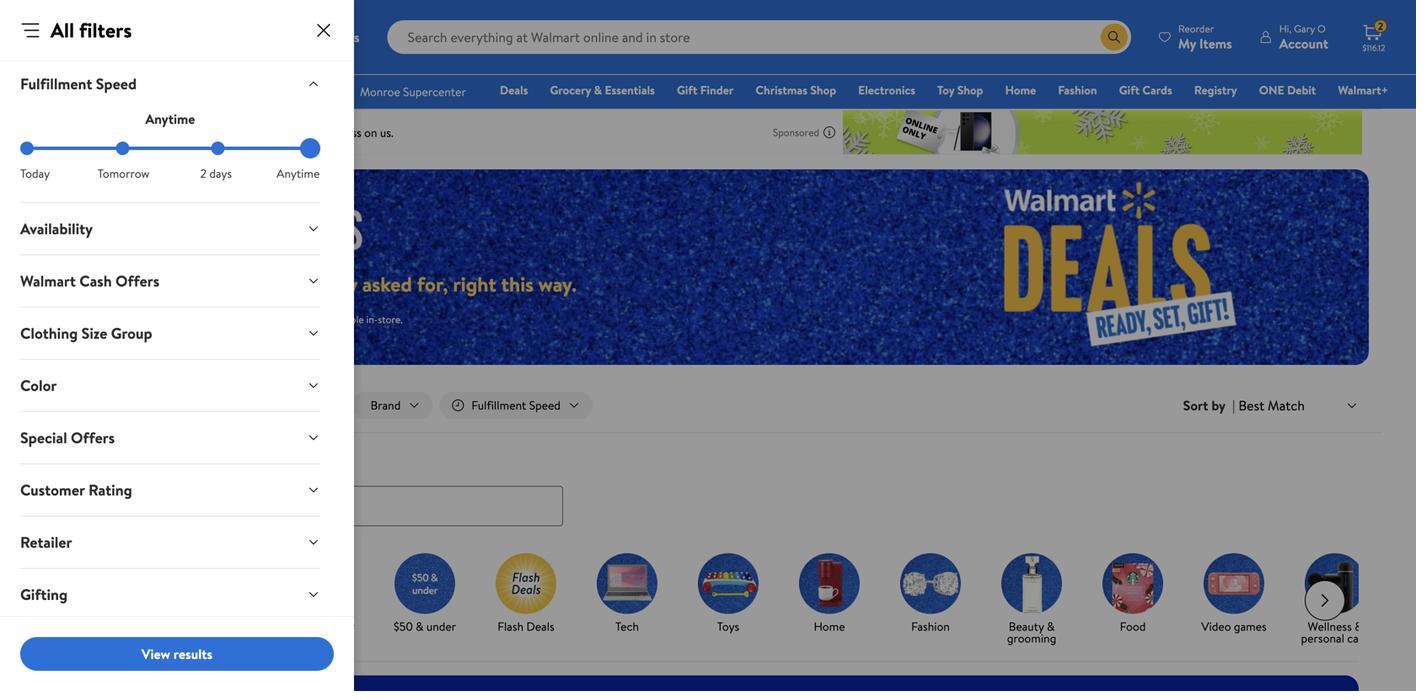 Task type: describe. For each thing, give the bounding box(es) containing it.
toys
[[717, 619, 740, 635]]

$10 & under link
[[179, 554, 266, 636]]

0 horizontal spatial fashion
[[912, 619, 950, 635]]

all filters button
[[54, 392, 151, 419]]

gift finder
[[677, 82, 734, 98]]

one debit link
[[1252, 81, 1324, 99]]

major savings on everything they asked for, right this way.
[[67, 270, 577, 298]]

available
[[327, 312, 364, 327]]

Search search field
[[388, 20, 1131, 54]]

flash deals image
[[496, 554, 557, 614]]

1 horizontal spatial fashion link
[[1051, 81, 1105, 99]]

today
[[20, 165, 50, 182]]

gift cards
[[1119, 82, 1173, 98]]

$50 & under link
[[381, 554, 469, 636]]

& for $50
[[416, 619, 424, 635]]

under for $50 & under
[[427, 619, 456, 635]]

& for wellness
[[1355, 619, 1363, 635]]

by inside sort and filter section element
[[1212, 396, 1226, 415]]

get
[[99, 619, 119, 635]]

Search in deals search field
[[54, 486, 563, 527]]

one
[[1260, 82, 1285, 98]]

customer
[[20, 480, 85, 501]]

all inside button
[[86, 397, 100, 414]]

$25 & under
[[293, 619, 355, 635]]

$50 & under
[[394, 619, 456, 635]]

results
[[174, 645, 213, 663]]

shop video games. image
[[1204, 554, 1265, 614]]

beauty & grooming link
[[988, 554, 1076, 648]]

grooming
[[1007, 630, 1057, 647]]

days
[[209, 165, 232, 182]]

gift finder link
[[669, 81, 741, 99]]

none range field inside all filters dialog
[[20, 147, 320, 150]]

how fast do you want your order? option group
[[20, 142, 320, 182]]

0 horizontal spatial walmart black friday deals for days image
[[67, 208, 378, 250]]

walmart cash offers button
[[7, 255, 334, 307]]

care
[[1348, 630, 1370, 647]]

registry
[[1195, 82, 1238, 98]]

one debit
[[1260, 82, 1317, 98]]

video games link
[[1191, 554, 1278, 636]]

be
[[314, 312, 324, 327]]

color button
[[7, 360, 334, 411]]

customer rating button
[[7, 465, 334, 516]]

0 vertical spatial home
[[1005, 82, 1036, 98]]

in-store button
[[157, 392, 248, 419]]

major
[[67, 270, 118, 298]]

shop for toy shop
[[958, 82, 984, 98]]

all filters dialog
[[0, 0, 354, 691]]

all filters inside button
[[86, 397, 132, 414]]

$116.12
[[1363, 42, 1386, 54]]

$50
[[394, 619, 413, 635]]

toy
[[938, 82, 955, 98]]

0 horizontal spatial anytime
[[145, 110, 195, 128]]

next slide for chipmodulewithimages list image
[[1305, 581, 1346, 621]]

fashion image
[[901, 554, 961, 614]]

rain
[[167, 312, 183, 327]]

& for $25
[[314, 619, 322, 635]]

0 horizontal spatial christmas
[[96, 630, 147, 647]]

shop food image
[[1103, 554, 1164, 614]]

toy shop link
[[930, 81, 991, 99]]

Tomorrow radio
[[116, 142, 129, 155]]

Walmart Site-Wide search field
[[388, 20, 1131, 54]]

gift cards link
[[1112, 81, 1180, 99]]

while
[[67, 312, 92, 327]]

fulfillment speed
[[20, 73, 137, 94]]

$10 & under
[[193, 619, 253, 635]]

shop wellness and self-care. image
[[1305, 554, 1366, 614]]

home image
[[799, 554, 860, 614]]

shop toys. image
[[698, 554, 759, 614]]

wellness & personal care link
[[1292, 554, 1379, 648]]

way.
[[539, 270, 577, 298]]

wellness
[[1308, 619, 1352, 635]]

sponsored
[[773, 125, 820, 140]]

& for beauty
[[1047, 619, 1055, 635]]

store
[[203, 397, 230, 414]]

fulfillment speed button
[[7, 58, 334, 110]]

walmart cash offers
[[20, 271, 159, 292]]

gift for gift cards
[[1119, 82, 1140, 98]]

by inside get it by christmas
[[131, 619, 144, 635]]

while supplies last. no rain checks. select items may not be available in-store.
[[67, 312, 403, 327]]

availability button
[[7, 203, 334, 255]]

under for $25 & under
[[325, 619, 355, 635]]

filters inside dialog
[[79, 16, 132, 44]]

items
[[250, 312, 274, 327]]

all inside dialog
[[51, 16, 74, 44]]

anytime inside how fast do you want your order? option group
[[277, 165, 320, 182]]

toy shop
[[938, 82, 984, 98]]

food
[[1120, 619, 1146, 635]]

fulfillment
[[20, 73, 92, 94]]

0 vertical spatial fashion
[[1058, 82, 1097, 98]]

registry link
[[1187, 81, 1245, 99]]

everything
[[219, 270, 314, 298]]

christmas shop link
[[748, 81, 844, 99]]

sort
[[1184, 396, 1209, 415]]

walmart
[[20, 271, 76, 292]]

gifting button
[[7, 569, 334, 621]]

toys link
[[685, 554, 772, 636]]

asked
[[362, 270, 412, 298]]

supplies
[[94, 312, 129, 327]]

christmas shop
[[756, 82, 837, 98]]

debit
[[1288, 82, 1317, 98]]

offers inside "dropdown button"
[[115, 271, 159, 292]]

size
[[81, 323, 107, 344]]



Task type: locate. For each thing, give the bounding box(es) containing it.
shop ten dollars and under. image
[[192, 554, 253, 614]]

on
[[192, 270, 214, 298]]

None range field
[[20, 147, 320, 150]]

shop fifty dollars and under. image
[[395, 554, 455, 614]]

sort and filter section element
[[34, 379, 1383, 433]]

1 vertical spatial 2
[[200, 165, 207, 182]]

grocery
[[550, 82, 591, 98]]

under inside $10 & under link
[[223, 619, 253, 635]]

deals
[[500, 82, 528, 98], [54, 452, 90, 474], [527, 619, 555, 635]]

view
[[142, 645, 170, 663]]

in-store
[[189, 397, 230, 414]]

0 vertical spatial fashion link
[[1051, 81, 1105, 99]]

0 horizontal spatial fashion link
[[887, 554, 975, 636]]

0 horizontal spatial under
[[223, 619, 253, 635]]

no
[[151, 312, 164, 327]]

gift left cards at the top right of the page
[[1119, 82, 1140, 98]]

shop beauty and grooming. image
[[1002, 554, 1062, 614]]

& right "$25"
[[314, 619, 322, 635]]

0 vertical spatial anytime
[[145, 110, 195, 128]]

shop tech. image
[[597, 554, 658, 614]]

& inside beauty & grooming
[[1047, 619, 1055, 635]]

by
[[1212, 396, 1226, 415], [131, 619, 144, 635]]

under inside $25 & under link
[[325, 619, 355, 635]]

1 vertical spatial christmas
[[96, 630, 147, 647]]

& for grocery
[[594, 82, 602, 98]]

shop up sponsored
[[811, 82, 837, 98]]

2 for 2 days
[[200, 165, 207, 182]]

close panel image
[[314, 20, 334, 40]]

tomorrow
[[98, 165, 150, 182]]

1 vertical spatial fashion
[[912, 619, 950, 635]]

tech
[[616, 619, 639, 635]]

under right $10
[[223, 619, 253, 635]]

walmart image
[[27, 24, 137, 51]]

2 vertical spatial deals
[[527, 619, 555, 635]]

Today radio
[[20, 142, 34, 155]]

0 vertical spatial all
[[51, 16, 74, 44]]

offers up last.
[[115, 271, 159, 292]]

0 horizontal spatial home link
[[786, 554, 874, 636]]

shop for christmas shop
[[811, 82, 837, 98]]

availability
[[20, 218, 93, 239]]

for,
[[417, 270, 448, 298]]

1 gift from the left
[[677, 82, 698, 98]]

walmart black friday deals for days image
[[888, 169, 1369, 365], [67, 208, 378, 250]]

flash deals link
[[482, 554, 570, 636]]

1 horizontal spatial home
[[1005, 82, 1036, 98]]

it
[[121, 619, 129, 635]]

gift left finder
[[677, 82, 698, 98]]

0 horizontal spatial 2
[[200, 165, 207, 182]]

2 horizontal spatial under
[[427, 619, 456, 635]]

view results
[[142, 645, 213, 663]]

special
[[20, 427, 67, 449]]

all up special offers
[[86, 397, 100, 414]]

1 vertical spatial deals
[[54, 452, 90, 474]]

deals inside "link"
[[500, 82, 528, 98]]

& right grocery
[[594, 82, 602, 98]]

essentials
[[605, 82, 655, 98]]

fashion
[[1058, 82, 1097, 98], [912, 619, 950, 635]]

flash
[[498, 619, 524, 635]]

anytime down anytime radio
[[277, 165, 320, 182]]

by right it
[[131, 619, 144, 635]]

0 vertical spatial christmas
[[756, 82, 808, 98]]

|
[[1233, 396, 1236, 415]]

1 vertical spatial by
[[131, 619, 144, 635]]

0 vertical spatial filters
[[79, 16, 132, 44]]

shop right toy
[[958, 82, 984, 98]]

0 horizontal spatial shop
[[811, 82, 837, 98]]

2 left days
[[200, 165, 207, 182]]

$10
[[193, 619, 209, 635]]

special offers button
[[7, 412, 334, 464]]

all filters inside dialog
[[51, 16, 132, 44]]

walmart+ link
[[1331, 81, 1396, 99]]

deals inside search field
[[54, 452, 90, 474]]

not
[[296, 312, 311, 327]]

0 horizontal spatial by
[[131, 619, 144, 635]]

deals link
[[492, 81, 536, 99]]

under right "$25"
[[325, 619, 355, 635]]

1 horizontal spatial by
[[1212, 396, 1226, 415]]

filters up speed at the top
[[79, 16, 132, 44]]

1 horizontal spatial 2
[[1378, 19, 1384, 33]]

last.
[[131, 312, 149, 327]]

clothing size group button
[[7, 308, 334, 359]]

1 horizontal spatial home link
[[998, 81, 1044, 99]]

1 vertical spatial anytime
[[277, 165, 320, 182]]

tech link
[[583, 554, 671, 636]]

offers down all filters button
[[71, 427, 115, 449]]

under inside $50 & under 'link'
[[427, 619, 456, 635]]

deals right flash
[[527, 619, 555, 635]]

$25
[[293, 619, 311, 635]]

flash deals
[[498, 619, 555, 635]]

0 horizontal spatial home
[[814, 619, 845, 635]]

& for $10
[[212, 619, 220, 635]]

store.
[[378, 312, 403, 327]]

0 vertical spatial home link
[[998, 81, 1044, 99]]

1 horizontal spatial walmart black friday deals for days image
[[888, 169, 1369, 365]]

games
[[1234, 619, 1267, 635]]

2 under from the left
[[325, 619, 355, 635]]

checks.
[[186, 312, 217, 327]]

all filters up special offers
[[86, 397, 132, 414]]

anytime
[[145, 110, 195, 128], [277, 165, 320, 182]]

by left | in the bottom right of the page
[[1212, 396, 1226, 415]]

1 horizontal spatial anytime
[[277, 165, 320, 182]]

grocery & essentials link
[[543, 81, 663, 99]]

wellness & personal care
[[1301, 619, 1370, 647]]

food link
[[1089, 554, 1177, 636]]

under right the $50
[[427, 619, 456, 635]]

fashion down fashion image
[[912, 619, 950, 635]]

select
[[220, 312, 247, 327]]

2 shop from the left
[[958, 82, 984, 98]]

0 horizontal spatial gift
[[677, 82, 698, 98]]

1 shop from the left
[[811, 82, 837, 98]]

beauty
[[1009, 619, 1044, 635]]

$25 & under link
[[280, 554, 368, 636]]

deals left grocery
[[500, 82, 528, 98]]

None radio
[[211, 142, 225, 155]]

2 gift from the left
[[1119, 82, 1140, 98]]

home down home image
[[814, 619, 845, 635]]

shop twenty-five dollars and under. image
[[293, 554, 354, 614]]

& right wellness
[[1355, 619, 1363, 635]]

right
[[453, 270, 496, 298]]

1 horizontal spatial fashion
[[1058, 82, 1097, 98]]

1 horizontal spatial under
[[325, 619, 355, 635]]

2 for 2
[[1378, 19, 1384, 33]]

0 vertical spatial deals
[[500, 82, 528, 98]]

fashion left the gift cards
[[1058, 82, 1097, 98]]

filters inside button
[[102, 397, 132, 414]]

view results button
[[20, 637, 334, 671]]

1 vertical spatial fashion link
[[887, 554, 975, 636]]

all up fulfillment
[[51, 16, 74, 44]]

cards
[[1143, 82, 1173, 98]]

color
[[20, 375, 57, 396]]

this
[[501, 270, 534, 298]]

1 vertical spatial filters
[[102, 397, 132, 414]]

personal
[[1301, 630, 1345, 647]]

1 under from the left
[[223, 619, 253, 635]]

1 horizontal spatial all
[[86, 397, 100, 414]]

0 vertical spatial 2
[[1378, 19, 1384, 33]]

0 vertical spatial all filters
[[51, 16, 132, 44]]

1 horizontal spatial christmas
[[756, 82, 808, 98]]

0 vertical spatial offers
[[115, 271, 159, 292]]

all filters
[[51, 16, 132, 44], [86, 397, 132, 414]]

clothing size group
[[20, 323, 152, 344]]

& inside 'link'
[[416, 619, 424, 635]]

retailer button
[[7, 517, 334, 568]]

2 up $116.12
[[1378, 19, 1384, 33]]

clothing
[[20, 323, 78, 344]]

deals down special offers
[[54, 452, 90, 474]]

Anytime radio
[[307, 142, 320, 155]]

0 vertical spatial by
[[1212, 396, 1226, 415]]

1 vertical spatial all
[[86, 397, 100, 414]]

Deals search field
[[34, 452, 1383, 527]]

3 under from the left
[[427, 619, 456, 635]]

sort by |
[[1184, 396, 1236, 415]]

beauty & grooming
[[1007, 619, 1057, 647]]

& right "beauty"
[[1047, 619, 1055, 635]]

offers inside dropdown button
[[71, 427, 115, 449]]

1 horizontal spatial shop
[[958, 82, 984, 98]]

0 horizontal spatial all
[[51, 16, 74, 44]]

under for $10 & under
[[223, 619, 253, 635]]

may
[[276, 312, 294, 327]]

2 inside how fast do you want your order? option group
[[200, 165, 207, 182]]

cash
[[79, 271, 112, 292]]

1 vertical spatial home
[[814, 619, 845, 635]]

in-
[[189, 397, 203, 414]]

gifting
[[20, 584, 68, 605]]

none radio inside how fast do you want your order? option group
[[211, 142, 225, 155]]

video games
[[1202, 619, 1267, 635]]

1 vertical spatial home link
[[786, 554, 874, 636]]

under
[[223, 619, 253, 635], [325, 619, 355, 635], [427, 619, 456, 635]]

home right the toy shop link
[[1005, 82, 1036, 98]]

& right the $50
[[416, 619, 424, 635]]

speed
[[96, 73, 137, 94]]

in-
[[366, 312, 378, 327]]

grocery & essentials
[[550, 82, 655, 98]]

anytime up how fast do you want your order? option group
[[145, 110, 195, 128]]

get it by christmas link
[[78, 554, 165, 648]]

& inside "wellness & personal care"
[[1355, 619, 1363, 635]]

all filters up fulfillment speed
[[51, 16, 132, 44]]

filters up special offers
[[102, 397, 132, 414]]

gift for gift finder
[[677, 82, 698, 98]]

& right $10
[[212, 619, 220, 635]]

1 vertical spatial all filters
[[86, 397, 132, 414]]

1 vertical spatial offers
[[71, 427, 115, 449]]

finder
[[700, 82, 734, 98]]

group
[[111, 323, 152, 344]]

get gifts in time for christmas. image
[[91, 554, 152, 614]]

1 horizontal spatial gift
[[1119, 82, 1140, 98]]

electronics
[[858, 82, 916, 98]]

fashion link
[[1051, 81, 1105, 99], [887, 554, 975, 636]]

retailer
[[20, 532, 72, 553]]



Task type: vqa. For each thing, say whether or not it's contained in the screenshot.
Festive ugly Christmas 'fits Shop now
no



